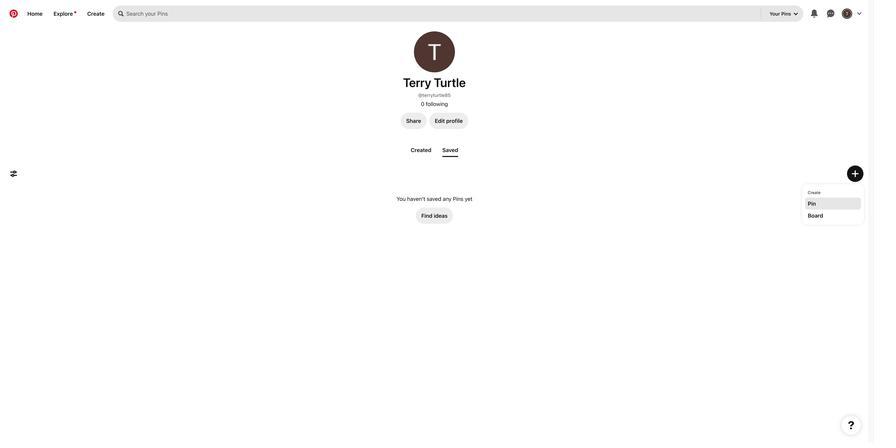Task type: vqa. For each thing, say whether or not it's contained in the screenshot.
Gauhar Jayloobekova
no



Task type: describe. For each thing, give the bounding box(es) containing it.
find
[[421, 213, 432, 219]]

explore
[[54, 10, 73, 17]]

find ideas
[[421, 213, 448, 219]]

created
[[411, 147, 431, 153]]

pin menu item
[[805, 198, 861, 210]]

any
[[443, 196, 451, 202]]

terry turtle @terryturtle85 0 following
[[403, 75, 466, 107]]

haven't
[[407, 196, 425, 202]]

@terryturtle85
[[418, 92, 451, 98]]

your pins
[[770, 11, 791, 16]]

find ideas link
[[416, 208, 453, 224]]

created link
[[408, 144, 434, 156]]

you haven't saved any pins yet
[[396, 196, 472, 202]]

pin
[[808, 200, 816, 207]]

create link
[[82, 5, 110, 22]]

terry
[[403, 75, 431, 90]]

share button
[[401, 113, 427, 129]]

create for the create element at right
[[808, 190, 821, 195]]



Task type: locate. For each thing, give the bounding box(es) containing it.
profile
[[446, 118, 463, 124]]

your
[[770, 11, 780, 16]]

turtle
[[434, 75, 466, 90]]

0 vertical spatial pins
[[781, 11, 791, 16]]

1 vertical spatial create
[[808, 190, 821, 195]]

explore link
[[48, 5, 82, 22]]

create for create link at the top left
[[87, 10, 105, 17]]

pins left yet
[[453, 196, 463, 202]]

yet
[[465, 196, 472, 202]]

ideas
[[434, 213, 448, 219]]

create
[[87, 10, 105, 17], [808, 190, 821, 195]]

0 horizontal spatial create
[[87, 10, 105, 17]]

create inside create link
[[87, 10, 105, 17]]

0
[[421, 101, 424, 107]]

edit
[[435, 118, 445, 124]]

create up pin
[[808, 190, 821, 195]]

create right notifications icon
[[87, 10, 105, 17]]

edit profile
[[435, 118, 463, 124]]

pins left the dropdown 'image'
[[781, 11, 791, 16]]

your pins button
[[764, 5, 803, 22]]

1 horizontal spatial create
[[808, 190, 821, 195]]

notifications image
[[74, 11, 76, 13]]

pins inside your pins button
[[781, 11, 791, 16]]

home link
[[22, 5, 48, 22]]

home
[[27, 10, 43, 17]]

1 vertical spatial pins
[[453, 196, 463, 202]]

0 horizontal spatial pins
[[453, 196, 463, 202]]

you
[[396, 196, 406, 202]]

create element
[[805, 187, 861, 222]]

saved
[[442, 147, 458, 153]]

board
[[808, 212, 823, 219]]

edit profile button
[[429, 113, 468, 129]]

terry turtle image
[[843, 10, 851, 18]]

following
[[426, 101, 448, 107]]

saved
[[427, 196, 441, 202]]

saved link
[[440, 144, 461, 157]]

Search text field
[[126, 5, 759, 22]]

0 vertical spatial create
[[87, 10, 105, 17]]

share
[[406, 118, 421, 124]]

terryturtle85 image
[[414, 31, 455, 72]]

dropdown image
[[794, 12, 798, 16]]

pins
[[781, 11, 791, 16], [453, 196, 463, 202]]

1 horizontal spatial pins
[[781, 11, 791, 16]]

search icon image
[[118, 11, 124, 16]]



